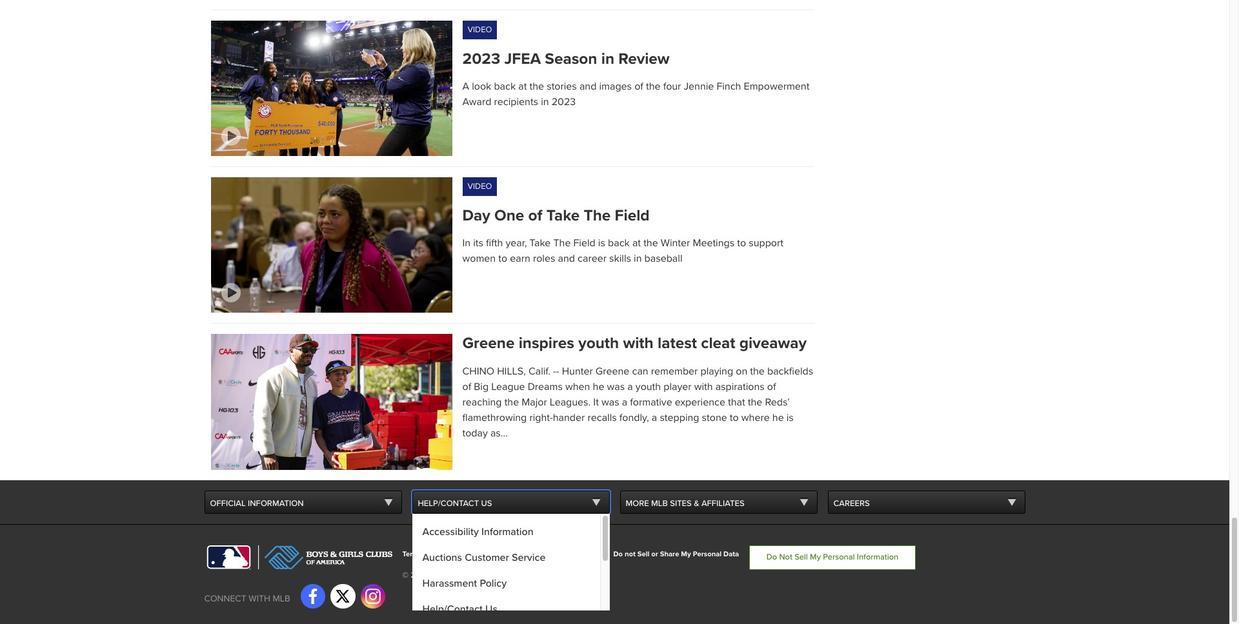 Task type: vqa. For each thing, say whether or not it's contained in the screenshot.
the bottom Us
yes



Task type: locate. For each thing, give the bounding box(es) containing it.
youth inside chino hills, calif. -- hunter greene can remember playing on the backfields of big league dreams when he was a youth player with aspirations of reaching the major leagues. it was a formative experience that the reds' flamethrowing right-hander recalls fondly, a stepping stone to where he is today as...
[[636, 381, 661, 394]]

us down 'harassment policy' link
[[485, 603, 498, 616]]

is inside in its fifth year, take the field is back at the winter meetings to support women to earn roles and career skills in baseball
[[598, 237, 605, 250]]

youth up formative
[[636, 381, 661, 394]]

mlb for connect with mlb
[[273, 594, 290, 605]]

mlb left sites
[[651, 499, 668, 509]]

1 vertical spatial field
[[574, 237, 596, 250]]

1 horizontal spatial and
[[580, 80, 597, 93]]

1 horizontal spatial back
[[608, 237, 630, 250]]

1 vertical spatial with
[[694, 381, 713, 394]]

a up fondly,
[[622, 396, 628, 409]]

not
[[625, 551, 636, 559]]

1 horizontal spatial youth
[[636, 381, 661, 394]]

the up roles
[[554, 237, 571, 250]]

2 vertical spatial in
[[634, 253, 642, 266]]

is up career
[[598, 237, 605, 250]]

of
[[635, 80, 643, 93], [528, 207, 543, 225], [463, 381, 471, 394], [767, 381, 776, 394], [424, 551, 431, 559]]

take
[[547, 207, 580, 225], [530, 237, 551, 250]]

mlb inside dropdown button
[[651, 499, 668, 509]]

big
[[474, 381, 489, 394]]

0 horizontal spatial 2023
[[463, 49, 500, 68]]

the
[[530, 80, 544, 93], [646, 80, 661, 93], [644, 237, 658, 250], [750, 365, 765, 378], [505, 396, 519, 409], [748, 396, 763, 409]]

0 horizontal spatial youth
[[578, 335, 619, 353]]

0 vertical spatial the
[[584, 207, 611, 225]]

of inside a look back at the stories and images of the four jennie finch empowerment award recipients in 2023
[[635, 80, 643, 93]]

personal
[[693, 551, 722, 559], [823, 553, 855, 563]]

0 horizontal spatial he
[[593, 381, 604, 394]]

0 vertical spatial a
[[628, 381, 633, 394]]

0 vertical spatial and
[[580, 80, 597, 93]]

contact us
[[567, 551, 603, 559]]

award
[[463, 96, 491, 108]]

2 vertical spatial with
[[249, 594, 270, 605]]

1 horizontal spatial is
[[787, 412, 794, 425]]

0 vertical spatial mlb
[[651, 499, 668, 509]]

us for contact us
[[594, 551, 603, 559]]

us right 'contact'
[[594, 551, 603, 559]]

0 horizontal spatial at
[[519, 80, 527, 93]]

youth up hunter
[[578, 335, 619, 353]]

video up day
[[468, 181, 492, 192]]

information down careers in the right of the page
[[857, 553, 899, 563]]

1 horizontal spatial us
[[594, 551, 603, 559]]

he
[[593, 381, 604, 394], [773, 412, 784, 425]]

connect
[[204, 594, 246, 605]]

1 vertical spatial greene
[[596, 365, 630, 378]]

0 vertical spatial video
[[468, 24, 492, 35]]

images
[[599, 80, 632, 93]]

the up "baseball"
[[644, 237, 658, 250]]

with up the experience
[[694, 381, 713, 394]]

at down day one of take the field 'link'
[[633, 237, 641, 250]]

the inside in its fifth year, take the field is back at the winter meetings to support women to earn roles and career skills in baseball
[[644, 237, 658, 250]]

1 vertical spatial in
[[541, 96, 549, 108]]

in down stories
[[541, 96, 549, 108]]

2 video from the top
[[468, 181, 492, 192]]

0 vertical spatial he
[[593, 381, 604, 394]]

auctions customer service link
[[412, 545, 600, 571]]

customer
[[465, 552, 509, 565]]

major
[[522, 396, 547, 409]]

greene inside greene inspires youth with latest cleat giveaway link
[[463, 335, 515, 353]]

mlb left facebook icon
[[273, 594, 290, 605]]

0 horizontal spatial with
[[249, 594, 270, 605]]

field inside in its fifth year, take the field is back at the winter meetings to support women to earn roles and career skills in baseball
[[574, 237, 596, 250]]

a down formative
[[652, 412, 657, 425]]

notices
[[531, 551, 556, 559]]

0 vertical spatial was
[[607, 381, 625, 394]]

careers button
[[828, 491, 1025, 514]]

1 video from the top
[[468, 24, 492, 35]]

2 horizontal spatial with
[[694, 381, 713, 394]]

terms
[[402, 551, 422, 559]]

1 horizontal spatial do
[[767, 553, 777, 563]]

to inside chino hills, calif. -- hunter greene can remember playing on the backfields of big league dreams when he was a youth player with aspirations of reaching the major leagues. it was a formative experience that the reds' flamethrowing right-hander recalls fondly, a stepping stone to where he is today as...
[[730, 412, 739, 425]]

of right images
[[635, 80, 643, 93]]

sell left or
[[638, 551, 650, 559]]

0 vertical spatial policy
[[482, 551, 501, 559]]

0 vertical spatial in
[[601, 49, 615, 68]]

information up legal
[[482, 526, 534, 539]]

boys and girls club of america image
[[258, 546, 392, 570]]

is down reds'
[[787, 412, 794, 425]]

is inside chino hills, calif. -- hunter greene can remember playing on the backfields of big league dreams when he was a youth player with aspirations of reaching the major leagues. it was a formative experience that the reds' flamethrowing right-hander recalls fondly, a stepping stone to where he is today as...
[[787, 412, 794, 425]]

mlb.com image
[[204, 546, 253, 571]]

dreams
[[528, 381, 563, 394]]

he down reds'
[[773, 412, 784, 425]]

video up look
[[468, 24, 492, 35]]

1 vertical spatial is
[[787, 412, 794, 425]]

with
[[623, 335, 654, 353], [694, 381, 713, 394], [249, 594, 270, 605]]

fondly,
[[620, 412, 649, 425]]

1 vertical spatial was
[[602, 396, 619, 409]]

1 horizontal spatial in
[[601, 49, 615, 68]]

1 vertical spatial youth
[[636, 381, 661, 394]]

playing
[[701, 365, 733, 378]]

hander
[[553, 412, 585, 425]]

was right it
[[602, 396, 619, 409]]

review
[[619, 49, 670, 68]]

baseball
[[645, 253, 683, 266]]

1 horizontal spatial field
[[615, 207, 650, 225]]

and inside in its fifth year, take the field is back at the winter meetings to support women to earn roles and career skills in baseball
[[558, 253, 575, 266]]

1 vertical spatial and
[[558, 253, 575, 266]]

harassment
[[422, 578, 477, 591]]

in up images
[[601, 49, 615, 68]]

0 horizontal spatial back
[[494, 80, 516, 93]]

my right the not
[[810, 553, 821, 563]]

in right skills
[[634, 253, 642, 266]]

the inside 'link'
[[584, 207, 611, 225]]

do left the not
[[767, 553, 777, 563]]

field up career
[[574, 237, 596, 250]]

service
[[512, 552, 546, 565]]

jfea
[[504, 49, 541, 68]]

0 vertical spatial field
[[615, 207, 650, 225]]

0 horizontal spatial information
[[482, 526, 534, 539]]

more mlb sites & affiliates
[[626, 499, 745, 509]]

1 horizontal spatial sell
[[795, 553, 808, 563]]

greene inside chino hills, calif. -- hunter greene can remember playing on the backfields of big league dreams when he was a youth player with aspirations of reaching the major leagues. it was a formative experience that the reds' flamethrowing right-hander recalls fondly, a stepping stone to where he is today as...
[[596, 365, 630, 378]]

0 vertical spatial back
[[494, 80, 516, 93]]

2024
[[411, 571, 429, 581]]

official information button
[[204, 491, 402, 514]]

my
[[681, 551, 691, 559], [810, 553, 821, 563]]

2023 inside 'link'
[[463, 49, 500, 68]]

2023 jfea season in review
[[463, 49, 670, 68]]

0 horizontal spatial is
[[598, 237, 605, 250]]

0 vertical spatial 2023
[[463, 49, 500, 68]]

1 horizontal spatial with
[[623, 335, 654, 353]]

1 horizontal spatial personal
[[823, 553, 855, 563]]

1 horizontal spatial at
[[633, 237, 641, 250]]

2 - from the left
[[556, 365, 559, 378]]

accessibility information
[[422, 526, 534, 539]]

1 vertical spatial take
[[530, 237, 551, 250]]

1 horizontal spatial information
[[857, 553, 899, 563]]

0 vertical spatial greene
[[463, 335, 515, 353]]

roles
[[533, 253, 555, 266]]

with right connect
[[249, 594, 270, 605]]

1 horizontal spatial mlb
[[431, 571, 447, 581]]

us for help/contact us
[[485, 603, 498, 616]]

where
[[742, 412, 770, 425]]

2023 inside a look back at the stories and images of the four jennie finch empowerment award recipients in 2023
[[552, 96, 576, 108]]

cleat
[[701, 335, 736, 353]]

-
[[553, 365, 556, 378], [556, 365, 559, 378]]

the
[[584, 207, 611, 225], [554, 237, 571, 250]]

2 vertical spatial to
[[730, 412, 739, 425]]

1 horizontal spatial 2023
[[552, 96, 576, 108]]

field
[[615, 207, 650, 225], [574, 237, 596, 250]]

hunter
[[562, 365, 593, 378]]

that
[[728, 396, 745, 409]]

its
[[473, 237, 483, 250]]

1 vertical spatial at
[[633, 237, 641, 250]]

chino
[[463, 365, 495, 378]]

video for 2023
[[468, 24, 492, 35]]

to left support
[[737, 237, 746, 250]]

and right stories
[[580, 80, 597, 93]]

0 vertical spatial with
[[623, 335, 654, 353]]

skills
[[609, 253, 631, 266]]

and right roles
[[558, 253, 575, 266]]

0 horizontal spatial us
[[485, 603, 498, 616]]

0 vertical spatial us
[[594, 551, 603, 559]]

2 horizontal spatial mlb
[[651, 499, 668, 509]]

facebook image
[[305, 589, 321, 605]]

personal right the not
[[823, 553, 855, 563]]

help/contact us
[[422, 603, 498, 616]]

0 vertical spatial to
[[737, 237, 746, 250]]

0 horizontal spatial and
[[558, 253, 575, 266]]

1 horizontal spatial he
[[773, 412, 784, 425]]

personal left data
[[693, 551, 722, 559]]

was up recalls
[[607, 381, 625, 394]]

when
[[565, 381, 590, 394]]

back up recipients
[[494, 80, 516, 93]]

terms of use link
[[402, 551, 445, 559]]

0 vertical spatial is
[[598, 237, 605, 250]]

1 horizontal spatial greene
[[596, 365, 630, 378]]

inspires
[[519, 335, 574, 353]]

information
[[248, 499, 304, 509]]

video
[[468, 24, 492, 35], [468, 181, 492, 192]]

greene left can
[[596, 365, 630, 378]]

greene
[[463, 335, 515, 353], [596, 365, 630, 378]]

1 - from the left
[[553, 365, 556, 378]]

mlb down auctions
[[431, 571, 447, 581]]

1 vertical spatial back
[[608, 237, 630, 250]]

1 vertical spatial video
[[468, 181, 492, 192]]

1 vertical spatial policy
[[480, 578, 507, 591]]

legal notices link
[[512, 551, 556, 559]]

0 horizontal spatial the
[[554, 237, 571, 250]]

0 horizontal spatial personal
[[693, 551, 722, 559]]

my right share
[[681, 551, 691, 559]]

2023 down stories
[[552, 96, 576, 108]]

1 vertical spatial us
[[485, 603, 498, 616]]

to down "that"
[[730, 412, 739, 425]]

2 vertical spatial mlb
[[273, 594, 290, 605]]

1 vertical spatial information
[[857, 553, 899, 563]]

0 horizontal spatial greene
[[463, 335, 515, 353]]

1 horizontal spatial the
[[584, 207, 611, 225]]

a down can
[[628, 381, 633, 394]]

back inside a look back at the stories and images of the four jennie finch empowerment award recipients in 2023
[[494, 80, 516, 93]]

0 horizontal spatial field
[[574, 237, 596, 250]]

0 vertical spatial at
[[519, 80, 527, 93]]

giveaway
[[740, 335, 807, 353]]

back inside in its fifth year, take the field is back at the winter meetings to support women to earn roles and career skills in baseball
[[608, 237, 630, 250]]

1 vertical spatial to
[[498, 253, 507, 266]]

1 vertical spatial he
[[773, 412, 784, 425]]

information
[[482, 526, 534, 539], [857, 553, 899, 563]]

us
[[481, 499, 492, 509]]

at inside in its fifth year, take the field is back at the winter meetings to support women to earn roles and career skills in baseball
[[633, 237, 641, 250]]

1 vertical spatial mlb
[[431, 571, 447, 581]]

2 horizontal spatial in
[[634, 253, 642, 266]]

he up it
[[593, 381, 604, 394]]

0 vertical spatial take
[[547, 207, 580, 225]]

take inside in its fifth year, take the field is back at the winter meetings to support women to earn roles and career skills in baseball
[[530, 237, 551, 250]]

0 horizontal spatial mlb
[[273, 594, 290, 605]]

0 horizontal spatial in
[[541, 96, 549, 108]]

contact
[[567, 551, 593, 559]]

1 vertical spatial the
[[554, 237, 571, 250]]

at up recipients
[[519, 80, 527, 93]]

of right one
[[528, 207, 543, 225]]

do left not
[[614, 551, 623, 559]]

the inside in its fifth year, take the field is back at the winter meetings to support women to earn roles and career skills in baseball
[[554, 237, 571, 250]]

the up career
[[584, 207, 611, 225]]

with up can
[[623, 335, 654, 353]]

policy
[[482, 551, 501, 559], [480, 578, 507, 591]]

0 horizontal spatial sell
[[638, 551, 650, 559]]

2023 up look
[[463, 49, 500, 68]]

of inside 'link'
[[528, 207, 543, 225]]

back
[[494, 80, 516, 93], [608, 237, 630, 250]]

back up skills
[[608, 237, 630, 250]]

0 horizontal spatial do
[[614, 551, 623, 559]]

stepping
[[660, 412, 699, 425]]

1 vertical spatial 2023
[[552, 96, 576, 108]]

greene up chino at the bottom of the page
[[463, 335, 515, 353]]

field up in its fifth year, take the field is back at the winter meetings to support women to earn roles and career skills in baseball
[[615, 207, 650, 225]]

of left use
[[424, 551, 431, 559]]

lp.
[[511, 571, 521, 581]]

official information
[[210, 499, 304, 509]]

sell right the not
[[795, 553, 808, 563]]

to left earn
[[498, 253, 507, 266]]



Task type: describe. For each thing, give the bounding box(es) containing it.
0 vertical spatial youth
[[578, 335, 619, 353]]

advanced
[[449, 571, 484, 581]]

help/contact
[[422, 603, 483, 616]]

information inside "do not sell or share my personal data do not sell my personal information"
[[857, 553, 899, 563]]

harassment policy
[[422, 578, 507, 591]]

calif.
[[529, 365, 551, 378]]

women
[[463, 253, 496, 266]]

the up the where
[[748, 396, 763, 409]]

player
[[664, 381, 692, 394]]

legal notices
[[512, 551, 556, 559]]

field inside day one of take the field 'link'
[[615, 207, 650, 225]]

recalls
[[588, 412, 617, 425]]

do not sell or share my personal data link
[[614, 551, 739, 559]]

the down league
[[505, 396, 519, 409]]

© 2024 mlb advanced media, lp. all rights reserved.
[[402, 571, 588, 581]]

look
[[472, 80, 491, 93]]

finch
[[717, 80, 741, 93]]

the left stories
[[530, 80, 544, 93]]

reserved.
[[556, 571, 588, 581]]

1 vertical spatial a
[[622, 396, 628, 409]]

in inside a look back at the stories and images of the four jennie finch empowerment award recipients in 2023
[[541, 96, 549, 108]]

privacy policy link
[[456, 551, 501, 559]]

on
[[736, 365, 748, 378]]

recipients
[[494, 96, 538, 108]]

with inside chino hills, calif. -- hunter greene can remember playing on the backfields of big league dreams when he was a youth player with aspirations of reaching the major leagues. it was a formative experience that the reds' flamethrowing right-hander recalls fondly, a stepping stone to where he is today as...
[[694, 381, 713, 394]]

privacy
[[456, 551, 480, 559]]

it
[[593, 396, 599, 409]]

latest
[[658, 335, 697, 353]]

reds'
[[765, 396, 790, 409]]

&
[[694, 499, 699, 509]]

policy for harassment policy
[[480, 578, 507, 591]]

league
[[491, 381, 525, 394]]

more
[[626, 499, 649, 509]]

help/contact us
[[418, 499, 492, 509]]

in
[[463, 237, 471, 250]]

hills,
[[497, 365, 526, 378]]

remember
[[651, 365, 698, 378]]

reaching
[[463, 396, 502, 409]]

and inside a look back at the stories and images of the four jennie finch empowerment award recipients in 2023
[[580, 80, 597, 93]]

2 vertical spatial a
[[652, 412, 657, 425]]

leagues.
[[550, 396, 591, 409]]

in inside 'link'
[[601, 49, 615, 68]]

©
[[402, 571, 409, 581]]

accessibility information link
[[412, 520, 600, 545]]

day
[[463, 207, 490, 225]]

aspirations
[[716, 381, 765, 394]]

not
[[779, 553, 793, 563]]

1 horizontal spatial my
[[810, 553, 821, 563]]

help/contact us button
[[412, 491, 610, 514]]

greene inspires youth with latest cleat giveaway
[[463, 335, 807, 353]]

do not sell my personal information button
[[750, 546, 916, 570]]

empowerment
[[744, 80, 810, 93]]

careers
[[834, 499, 870, 509]]

official
[[210, 499, 246, 509]]

stories
[[547, 80, 577, 93]]

greene inspires youth with latest cleat giveaway link
[[463, 335, 814, 354]]

meetings
[[693, 237, 735, 250]]

take inside 'link'
[[547, 207, 580, 225]]

instagram image
[[365, 589, 381, 605]]

video for day
[[468, 181, 492, 192]]

the right on
[[750, 365, 765, 378]]

0 vertical spatial information
[[482, 526, 534, 539]]

jennie
[[684, 80, 714, 93]]

or
[[651, 551, 658, 559]]

help/contact
[[418, 499, 479, 509]]

share
[[660, 551, 679, 559]]

x image
[[335, 589, 351, 605]]

help/contact us link
[[412, 597, 600, 623]]

a
[[463, 80, 469, 93]]

season
[[545, 49, 597, 68]]

privacy policy
[[456, 551, 501, 559]]

accessibility
[[422, 526, 479, 539]]

chino hills, calif. -- hunter greene can remember playing on the backfields of big league dreams when he was a youth player with aspirations of reaching the major leagues. it was a formative experience that the reds' flamethrowing right-hander recalls fondly, a stepping stone to where he is today as...
[[463, 365, 813, 440]]

one
[[494, 207, 524, 225]]

can
[[632, 365, 648, 378]]

of up reds'
[[767, 381, 776, 394]]

right-
[[530, 412, 553, 425]]

as...
[[491, 427, 508, 440]]

all
[[523, 571, 532, 581]]

a look back at the stories and images of the four jennie finch empowerment award recipients in 2023
[[463, 80, 810, 108]]

sites
[[670, 499, 692, 509]]

the left four
[[646, 80, 661, 93]]

mlb for © 2024 mlb advanced media, lp. all rights reserved.
[[431, 571, 447, 581]]

policy for privacy policy
[[482, 551, 501, 559]]

winter
[[661, 237, 690, 250]]

year,
[[506, 237, 527, 250]]

at inside a look back at the stories and images of the four jennie finch empowerment award recipients in 2023
[[519, 80, 527, 93]]

flamethrowing
[[463, 412, 527, 425]]

affiliates
[[702, 499, 745, 509]]

in its fifth year, take the field is back at the winter meetings to support women to earn roles and career skills in baseball
[[463, 237, 784, 266]]

contact us link
[[567, 551, 603, 559]]

auctions
[[422, 552, 462, 565]]

in inside in its fifth year, take the field is back at the winter meetings to support women to earn roles and career skills in baseball
[[634, 253, 642, 266]]

2023 jfea season in review link
[[463, 49, 814, 68]]

connect with mlb
[[204, 594, 290, 605]]

day one of take the field
[[463, 207, 650, 225]]

of left big at the bottom
[[463, 381, 471, 394]]

harassment policy link
[[412, 571, 600, 597]]

backfields
[[767, 365, 813, 378]]

0 horizontal spatial my
[[681, 551, 691, 559]]

earn
[[510, 253, 530, 266]]

experience
[[675, 396, 725, 409]]



